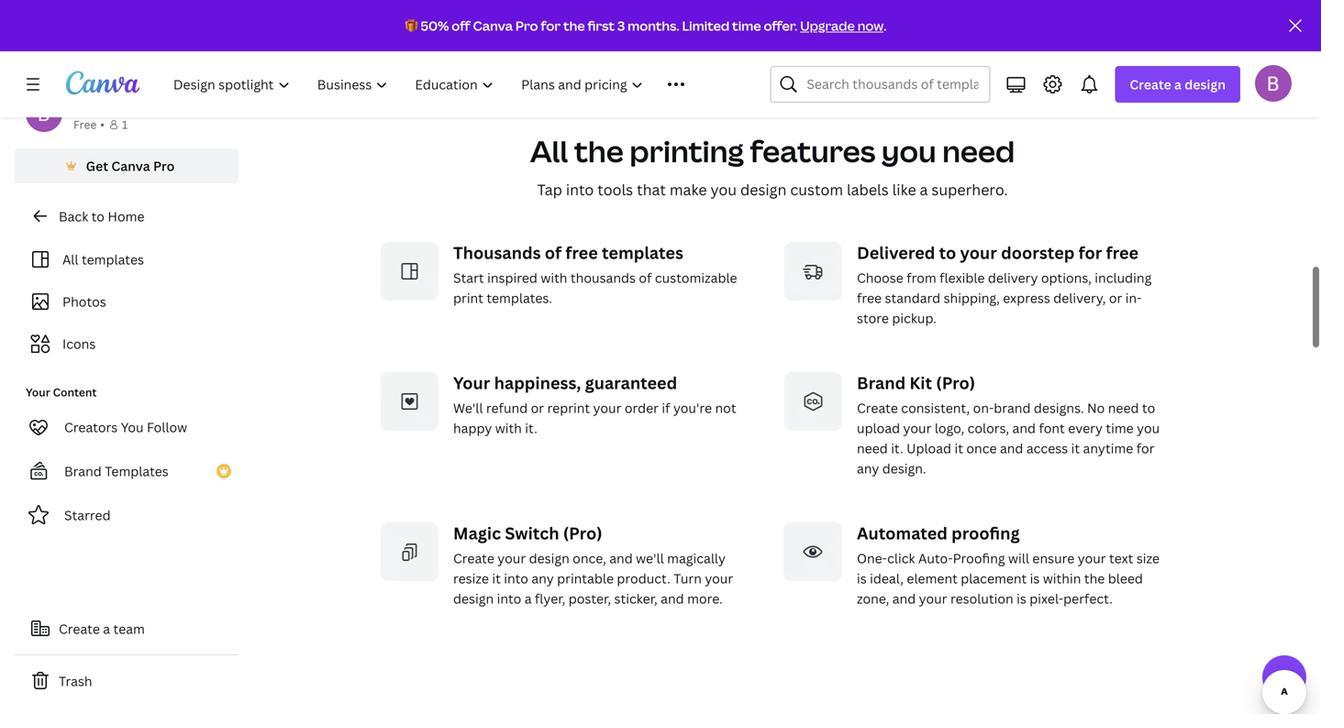 Task type: vqa. For each thing, say whether or not it's contained in the screenshot.
the bottom Show cookie providers "BUTTON"
no



Task type: locate. For each thing, give the bounding box(es) containing it.
to right back
[[91, 208, 105, 225]]

or down happiness,
[[531, 400, 544, 417]]

design left bob builder image
[[1185, 76, 1226, 93]]

to inside brand kit (pro) create consistent, on-brand designs. no need to upload your logo, colors, and font every time you need it. upload it once and access it anytime for any design.
[[1142, 400, 1155, 417]]

design left 'custom'
[[740, 180, 787, 200]]

auto-
[[918, 550, 953, 568]]

0 horizontal spatial of
[[545, 242, 562, 264]]

brand for kit
[[857, 372, 906, 395]]

any up flyer,
[[532, 570, 554, 588]]

into right resize
[[504, 570, 528, 588]]

all templates
[[62, 251, 144, 268]]

2 vertical spatial into
[[497, 591, 521, 608]]

turn
[[674, 570, 702, 588]]

0 horizontal spatial (pro)
[[563, 523, 603, 545]]

brand left kit
[[857, 372, 906, 395]]

every
[[1068, 420, 1103, 437]]

create inside dropdown button
[[1130, 76, 1171, 93]]

1 vertical spatial pro
[[153, 157, 175, 175]]

canva inside button
[[111, 157, 150, 175]]

your up flexible
[[960, 242, 997, 264]]

store
[[857, 310, 889, 327]]

one-
[[857, 550, 887, 568]]

delivered
[[857, 242, 935, 264]]

create
[[1130, 76, 1171, 93], [857, 400, 898, 417], [453, 550, 494, 568], [59, 621, 100, 638]]

free •
[[73, 117, 105, 132]]

all down back
[[62, 251, 78, 268]]

you're
[[673, 400, 712, 417]]

any left design. at the right
[[857, 460, 879, 478]]

0 horizontal spatial with
[[495, 420, 522, 437]]

any inside magic switch (pro) create your design once, and we'll magically resize it into any printable product. turn your design into a flyer, poster, sticker, and more.
[[532, 570, 554, 588]]

and down "ideal," on the bottom right of the page
[[892, 591, 916, 608]]

it inside magic switch (pro) create your design once, and we'll magically resize it into any printable product. turn your design into a flyer, poster, sticker, and more.
[[492, 570, 501, 588]]

tools
[[598, 180, 633, 200]]

all
[[530, 131, 568, 171], [62, 251, 78, 268]]

1 horizontal spatial with
[[541, 269, 567, 287]]

a inside all the printing features you need tap into tools that make you design custom labels like a superhero.
[[920, 180, 928, 200]]

0 horizontal spatial you
[[711, 180, 737, 200]]

features
[[750, 131, 876, 171]]

1 horizontal spatial canva
[[473, 17, 513, 34]]

and
[[1013, 420, 1036, 437], [1000, 440, 1023, 457], [609, 550, 633, 568], [661, 591, 684, 608], [892, 591, 916, 608]]

design.
[[882, 460, 926, 478]]

kit
[[910, 372, 932, 395]]

doorstep
[[1001, 242, 1075, 264]]

or left in-
[[1109, 290, 1122, 307]]

a inside button
[[103, 621, 110, 638]]

1 vertical spatial all
[[62, 251, 78, 268]]

1 horizontal spatial time
[[1106, 420, 1134, 437]]

0 vertical spatial it.
[[525, 420, 538, 437]]

thousands of free templates image
[[380, 242, 439, 301]]

2 horizontal spatial need
[[1108, 400, 1139, 417]]

1 vertical spatial of
[[639, 269, 652, 287]]

•
[[100, 117, 105, 132]]

the left first
[[563, 17, 585, 34]]

1 horizontal spatial all
[[530, 131, 568, 171]]

text
[[1109, 550, 1133, 568]]

placement
[[961, 570, 1027, 588]]

1 vertical spatial to
[[939, 242, 956, 264]]

0 horizontal spatial for
[[541, 17, 561, 34]]

1 vertical spatial it.
[[891, 440, 904, 457]]

within
[[1043, 570, 1081, 588]]

need
[[942, 131, 1015, 171], [1108, 400, 1139, 417], [857, 440, 888, 457]]

1 vertical spatial any
[[532, 570, 554, 588]]

2 horizontal spatial to
[[1142, 400, 1155, 417]]

in-
[[1126, 290, 1142, 307]]

1 vertical spatial for
[[1079, 242, 1102, 264]]

canva right get
[[111, 157, 150, 175]]

resize
[[453, 570, 489, 588]]

the inside all the printing features you need tap into tools that make you design custom labels like a superhero.
[[574, 131, 624, 171]]

design inside all the printing features you need tap into tools that make you design custom labels like a superhero.
[[740, 180, 787, 200]]

team
[[113, 621, 145, 638]]

or
[[1109, 290, 1122, 307], [531, 400, 544, 417]]

1 horizontal spatial any
[[857, 460, 879, 478]]

your inside brand kit (pro) create consistent, on-brand designs. no need to upload your logo, colors, and font every time you need it. upload it once and access it anytime for any design.
[[903, 420, 932, 437]]

the up tools
[[574, 131, 624, 171]]

all inside all the printing features you need tap into tools that make you design custom labels like a superhero.
[[530, 131, 568, 171]]

is down one-
[[857, 570, 867, 588]]

creators you follow
[[64, 419, 187, 436]]

2 horizontal spatial you
[[1137, 420, 1160, 437]]

it down logo,
[[955, 440, 963, 457]]

2 vertical spatial to
[[1142, 400, 1155, 417]]

1 vertical spatial into
[[504, 570, 528, 588]]

upgrade
[[800, 17, 855, 34]]

into inside all the printing features you need tap into tools that make you design custom labels like a superhero.
[[566, 180, 594, 200]]

2 horizontal spatial for
[[1137, 440, 1155, 457]]

to right no
[[1142, 400, 1155, 417]]

it. down refund
[[525, 420, 538, 437]]

brand
[[994, 400, 1031, 417]]

into right tap
[[566, 180, 594, 200]]

time
[[732, 17, 761, 34], [1106, 420, 1134, 437]]

for right anytime
[[1137, 440, 1155, 457]]

1 horizontal spatial to
[[939, 242, 956, 264]]

0 horizontal spatial to
[[91, 208, 105, 225]]

(pro) for magic switch (pro)
[[563, 523, 603, 545]]

free
[[73, 117, 97, 132]]

flexible
[[940, 269, 985, 287]]

time up anytime
[[1106, 420, 1134, 437]]

0 vertical spatial the
[[563, 17, 585, 34]]

1 horizontal spatial for
[[1079, 242, 1102, 264]]

pro right the off
[[516, 17, 538, 34]]

magically
[[667, 550, 726, 568]]

size
[[1137, 550, 1160, 568]]

your happiness, guaranteed image
[[380, 373, 439, 431]]

1 horizontal spatial or
[[1109, 290, 1122, 307]]

0 horizontal spatial need
[[857, 440, 888, 457]]

icons link
[[26, 327, 228, 361]]

ensure
[[1033, 550, 1075, 568]]

🎁
[[405, 17, 418, 34]]

0 vertical spatial with
[[541, 269, 567, 287]]

your left order
[[593, 400, 622, 417]]

2 vertical spatial you
[[1137, 420, 1160, 437]]

1 vertical spatial or
[[531, 400, 544, 417]]

labels
[[847, 180, 889, 200]]

thousands
[[571, 269, 636, 287]]

2 vertical spatial for
[[1137, 440, 1155, 457]]

0 vertical spatial (pro)
[[936, 372, 975, 395]]

0 vertical spatial into
[[566, 180, 594, 200]]

your up upload on the bottom of the page
[[903, 420, 932, 437]]

1 vertical spatial with
[[495, 420, 522, 437]]

all up tap
[[530, 131, 568, 171]]

the inside automated proofing one-click auto-proofing will ensure your text size is ideal, element placement is within the bleed zone, and your resolution is pixel-perfect.
[[1084, 570, 1105, 588]]

your inside 'your happiness, guaranteed we'll refund or reprint your order if you're not happy with it.'
[[593, 400, 622, 417]]

including
[[1095, 269, 1152, 287]]

to inside delivered to your doorstep for free choose from flexible delivery options, including free standard shipping, express delivery, or in- store pickup.
[[939, 242, 956, 264]]

delivered to your doorstep for free image
[[784, 242, 842, 301]]

into left flyer,
[[497, 591, 521, 608]]

need down "upload"
[[857, 440, 888, 457]]

your for content
[[26, 385, 50, 400]]

it. inside brand kit (pro) create consistent, on-brand designs. no need to upload your logo, colors, and font every time you need it. upload it once and access it anytime for any design.
[[891, 440, 904, 457]]

0 horizontal spatial any
[[532, 570, 554, 588]]

brand templates
[[64, 463, 169, 480]]

for left first
[[541, 17, 561, 34]]

1 vertical spatial brand
[[64, 463, 102, 480]]

is left pixel- at the right bottom
[[1017, 591, 1027, 608]]

time left offer.
[[732, 17, 761, 34]]

(pro) up once, on the left
[[563, 523, 603, 545]]

of
[[545, 242, 562, 264], [639, 269, 652, 287]]

automated proofing image
[[784, 523, 842, 582]]

0 vertical spatial to
[[91, 208, 105, 225]]

free up thousands
[[565, 242, 598, 264]]

it. up design. at the right
[[891, 440, 904, 457]]

with inside 'your happiness, guaranteed we'll refund or reprint your order if you're not happy with it.'
[[495, 420, 522, 437]]

brand inside brand templates 'link'
[[64, 463, 102, 480]]

design down switch
[[529, 550, 570, 568]]

for up options,
[[1079, 242, 1102, 264]]

top level navigation element
[[161, 66, 726, 103], [161, 66, 726, 103]]

you right 'make'
[[711, 180, 737, 200]]

font
[[1039, 420, 1065, 437]]

1 vertical spatial canva
[[111, 157, 150, 175]]

0 vertical spatial any
[[857, 460, 879, 478]]

free up the store
[[857, 290, 882, 307]]

and down turn
[[661, 591, 684, 608]]

1 vertical spatial (pro)
[[563, 523, 603, 545]]

your
[[453, 372, 490, 395], [26, 385, 50, 400]]

to up flexible
[[939, 242, 956, 264]]

magic switch (pro) image
[[380, 523, 439, 582]]

trash link
[[15, 663, 239, 700]]

you up like
[[882, 131, 936, 171]]

product.
[[617, 570, 671, 588]]

1 horizontal spatial is
[[1017, 591, 1027, 608]]

once
[[966, 440, 997, 457]]

0 vertical spatial all
[[530, 131, 568, 171]]

(pro) inside magic switch (pro) create your design once, and we'll magically resize it into any printable product. turn your design into a flyer, poster, sticker, and more.
[[563, 523, 603, 545]]

pro up back to home link in the top left of the page
[[153, 157, 175, 175]]

1 horizontal spatial (pro)
[[936, 372, 975, 395]]

your down switch
[[498, 550, 526, 568]]

1 horizontal spatial it.
[[891, 440, 904, 457]]

brand for templates
[[64, 463, 102, 480]]

pickup.
[[892, 310, 937, 327]]

inspired
[[487, 269, 538, 287]]

0 horizontal spatial templates
[[82, 251, 144, 268]]

back to home link
[[15, 198, 239, 235]]

order
[[625, 400, 659, 417]]

None search field
[[770, 66, 990, 103]]

1 horizontal spatial your
[[453, 372, 490, 395]]

0 horizontal spatial it.
[[525, 420, 538, 437]]

2 vertical spatial the
[[1084, 570, 1105, 588]]

print
[[453, 290, 483, 307]]

0 horizontal spatial your
[[26, 385, 50, 400]]

2 horizontal spatial is
[[1030, 570, 1040, 588]]

get
[[86, 157, 108, 175]]

1 horizontal spatial need
[[942, 131, 1015, 171]]

brand inside brand kit (pro) create consistent, on-brand designs. no need to upload your logo, colors, and font every time you need it. upload it once and access it anytime for any design.
[[857, 372, 906, 395]]

1 vertical spatial the
[[574, 131, 624, 171]]

you right every
[[1137, 420, 1160, 437]]

we'll
[[636, 550, 664, 568]]

50%
[[421, 17, 449, 34]]

your
[[960, 242, 997, 264], [593, 400, 622, 417], [903, 420, 932, 437], [498, 550, 526, 568], [1078, 550, 1106, 568], [705, 570, 733, 588], [919, 591, 947, 608]]

now
[[858, 17, 884, 34]]

0 horizontal spatial or
[[531, 400, 544, 417]]

free
[[565, 242, 598, 264], [1106, 242, 1139, 264], [857, 290, 882, 307]]

0 horizontal spatial brand
[[64, 463, 102, 480]]

back to home
[[59, 208, 145, 225]]

0 vertical spatial need
[[942, 131, 1015, 171]]

bob builder image
[[1255, 65, 1292, 102]]

create a design
[[1130, 76, 1226, 93]]

0 vertical spatial time
[[732, 17, 761, 34]]

1 horizontal spatial templates
[[602, 242, 683, 264]]

custom
[[790, 180, 843, 200]]

you inside brand kit (pro) create consistent, on-brand designs. no need to upload your logo, colors, and font every time you need it. upload it once and access it anytime for any design.
[[1137, 420, 1160, 437]]

with down refund
[[495, 420, 522, 437]]

1 vertical spatial time
[[1106, 420, 1134, 437]]

1 horizontal spatial brand
[[857, 372, 906, 395]]

brand kit (pro) image
[[784, 373, 842, 431]]

your down element
[[919, 591, 947, 608]]

the up perfect.
[[1084, 570, 1105, 588]]

0 vertical spatial for
[[541, 17, 561, 34]]

is up pixel- at the right bottom
[[1030, 570, 1040, 588]]

your left content
[[26, 385, 50, 400]]

need right no
[[1108, 400, 1139, 417]]

0 horizontal spatial pro
[[153, 157, 175, 175]]

ideal,
[[870, 570, 904, 588]]

2 horizontal spatial it
[[1071, 440, 1080, 457]]

1 horizontal spatial of
[[639, 269, 652, 287]]

need up superhero.
[[942, 131, 1015, 171]]

0 vertical spatial or
[[1109, 290, 1122, 307]]

0 horizontal spatial canva
[[111, 157, 150, 175]]

it right resize
[[492, 570, 501, 588]]

brand up starred
[[64, 463, 102, 480]]

0 vertical spatial brand
[[857, 372, 906, 395]]

any inside brand kit (pro) create consistent, on-brand designs. no need to upload your logo, colors, and font every time you need it. upload it once and access it anytime for any design.
[[857, 460, 879, 478]]

1 horizontal spatial pro
[[516, 17, 538, 34]]

free up including
[[1106, 242, 1139, 264]]

your up we'll
[[453, 372, 490, 395]]

shipping,
[[944, 290, 1000, 307]]

poster,
[[569, 591, 611, 608]]

your inside 'your happiness, guaranteed we'll refund or reprint your order if you're not happy with it.'
[[453, 372, 490, 395]]

offer.
[[764, 17, 798, 34]]

browse all templates
[[707, 17, 838, 34]]

a inside dropdown button
[[1174, 76, 1182, 93]]

0 horizontal spatial free
[[565, 242, 598, 264]]

(pro) inside brand kit (pro) create consistent, on-brand designs. no need to upload your logo, colors, and font every time you need it. upload it once and access it anytime for any design.
[[936, 372, 975, 395]]

0 horizontal spatial it
[[492, 570, 501, 588]]

brand
[[857, 372, 906, 395], [64, 463, 102, 480]]

with up 'templates.' at left top
[[541, 269, 567, 287]]

start
[[453, 269, 484, 287]]

it down every
[[1071, 440, 1080, 457]]

canva right the off
[[473, 17, 513, 34]]

(pro) up the consistent,
[[936, 372, 975, 395]]

pro
[[516, 17, 538, 34], [153, 157, 175, 175]]

follow
[[147, 419, 187, 436]]

the
[[563, 17, 585, 34], [574, 131, 624, 171], [1084, 570, 1105, 588]]

0 vertical spatial you
[[882, 131, 936, 171]]

with inside thousands of free templates start inspired with thousands of customizable print templates.
[[541, 269, 567, 287]]

design
[[1185, 76, 1226, 93], [740, 180, 787, 200], [529, 550, 570, 568], [453, 591, 494, 608]]

create a team
[[59, 621, 145, 638]]

0 horizontal spatial all
[[62, 251, 78, 268]]



Task type: describe. For each thing, give the bounding box(es) containing it.
create inside magic switch (pro) create your design once, and we'll magically resize it into any printable product. turn your design into a flyer, poster, sticker, and more.
[[453, 550, 494, 568]]

0 vertical spatial canva
[[473, 17, 513, 34]]

it. inside 'your happiness, guaranteed we'll refund or reprint your order if you're not happy with it.'
[[525, 420, 538, 437]]

access
[[1027, 440, 1068, 457]]

0 horizontal spatial time
[[732, 17, 761, 34]]

all
[[756, 17, 772, 34]]

create inside brand kit (pro) create consistent, on-brand designs. no need to upload your logo, colors, and font every time you need it. upload it once and access it anytime for any design.
[[857, 400, 898, 417]]

trash
[[59, 673, 92, 690]]

printable
[[557, 570, 614, 588]]

starred
[[64, 507, 111, 524]]

delivery,
[[1054, 290, 1106, 307]]

for inside delivered to your doorstep for free choose from flexible delivery options, including free standard shipping, express delivery, or in- store pickup.
[[1079, 242, 1102, 264]]

upgrade now button
[[800, 17, 884, 34]]

to for delivered
[[939, 242, 956, 264]]

your happiness, guaranteed we'll refund or reprint your order if you're not happy with it.
[[453, 372, 736, 437]]

1 horizontal spatial it
[[955, 440, 963, 457]]

first
[[588, 17, 615, 34]]

and left we'll
[[609, 550, 633, 568]]

delivered to your doorstep for free choose from flexible delivery options, including free standard shipping, express delivery, or in- store pickup.
[[857, 242, 1152, 327]]

0 vertical spatial pro
[[516, 17, 538, 34]]

1 vertical spatial need
[[1108, 400, 1139, 417]]

upload
[[907, 440, 951, 457]]

need inside all the printing features you need tap into tools that make you design custom labels like a superhero.
[[942, 131, 1015, 171]]

pixel-
[[1030, 591, 1064, 608]]

superhero.
[[932, 180, 1008, 200]]

or inside 'your happiness, guaranteed we'll refund or reprint your order if you're not happy with it.'
[[531, 400, 544, 417]]

or inside delivered to your doorstep for free choose from flexible delivery options, including free standard shipping, express delivery, or in- store pickup.
[[1109, 290, 1122, 307]]

2 vertical spatial need
[[857, 440, 888, 457]]

1 vertical spatial you
[[711, 180, 737, 200]]

all templates link
[[26, 242, 228, 277]]

for inside brand kit (pro) create consistent, on-brand designs. no need to upload your logo, colors, and font every time you need it. upload it once and access it anytime for any design.
[[1137, 440, 1155, 457]]

pro inside get canva pro button
[[153, 157, 175, 175]]

choose
[[857, 269, 904, 287]]

templates.
[[487, 290, 552, 307]]

🎁 50% off canva pro for the first 3 months. limited time offer. upgrade now .
[[405, 17, 887, 34]]

magic switch (pro) create your design once, and we'll magically resize it into any printable product. turn your design into a flyer, poster, sticker, and more.
[[453, 523, 733, 608]]

standard
[[885, 290, 941, 307]]

delivery
[[988, 269, 1038, 287]]

anytime
[[1083, 440, 1133, 457]]

customizable
[[655, 269, 737, 287]]

all for templates
[[62, 251, 78, 268]]

1 horizontal spatial free
[[857, 290, 882, 307]]

all for the
[[530, 131, 568, 171]]

flyer,
[[535, 591, 565, 608]]

perfect.
[[1064, 591, 1113, 608]]

time inside brand kit (pro) create consistent, on-brand designs. no need to upload your logo, colors, and font every time you need it. upload it once and access it anytime for any design.
[[1106, 420, 1134, 437]]

from
[[907, 269, 937, 287]]

content
[[53, 385, 97, 400]]

your inside delivered to your doorstep for free choose from flexible delivery options, including free standard shipping, express delivery, or in- store pickup.
[[960, 242, 997, 264]]

element
[[907, 570, 958, 588]]

on-
[[973, 400, 994, 417]]

design down resize
[[453, 591, 494, 608]]

create inside button
[[59, 621, 100, 638]]

switch
[[505, 523, 559, 545]]

your for happiness,
[[453, 372, 490, 395]]

photos
[[62, 293, 106, 311]]

your left text
[[1078, 550, 1106, 568]]

photos link
[[26, 284, 228, 319]]

brand templates link
[[15, 453, 239, 490]]

proofing
[[952, 523, 1020, 545]]

browse
[[707, 17, 753, 34]]

make
[[670, 180, 707, 200]]

and right once
[[1000, 440, 1023, 457]]

happiness,
[[494, 372, 581, 395]]

2 horizontal spatial templates
[[775, 17, 838, 34]]

a inside magic switch (pro) create your design once, and we'll magically resize it into any printable product. turn your design into a flyer, poster, sticker, and more.
[[525, 591, 532, 608]]

we'll
[[453, 400, 483, 417]]

guaranteed
[[585, 372, 677, 395]]

refund
[[486, 400, 528, 417]]

designs.
[[1034, 400, 1084, 417]]

design inside dropdown button
[[1185, 76, 1226, 93]]

templates
[[105, 463, 169, 480]]

create a team button
[[15, 611, 239, 648]]

browse all templates link
[[693, 7, 852, 44]]

limited
[[682, 17, 730, 34]]

creators you follow link
[[15, 409, 239, 446]]

months.
[[628, 17, 680, 34]]

icons
[[62, 335, 96, 353]]

to for back
[[91, 208, 105, 225]]

not
[[715, 400, 736, 417]]

1 horizontal spatial you
[[882, 131, 936, 171]]

your up more.
[[705, 570, 733, 588]]

automated proofing one-click auto-proofing will ensure your text size is ideal, element placement is within the bleed zone, and your resolution is pixel-perfect.
[[857, 523, 1160, 608]]

happy
[[453, 420, 492, 437]]

0 vertical spatial of
[[545, 242, 562, 264]]

0 horizontal spatial is
[[857, 570, 867, 588]]

off
[[452, 17, 470, 34]]

zone,
[[857, 591, 889, 608]]

create a design button
[[1115, 66, 1240, 103]]

free inside thousands of free templates start inspired with thousands of customizable print templates.
[[565, 242, 598, 264]]

2 horizontal spatial free
[[1106, 242, 1139, 264]]

more.
[[687, 591, 723, 608]]

no
[[1087, 400, 1105, 417]]

consistent,
[[901, 400, 970, 417]]

click
[[887, 550, 915, 568]]

creators
[[64, 419, 118, 436]]

all the printing features you need tap into tools that make you design custom labels like a superhero.
[[530, 131, 1015, 200]]

that
[[637, 180, 666, 200]]

brand kit (pro) create consistent, on-brand designs. no need to upload your logo, colors, and font every time you need it. upload it once and access it anytime for any design.
[[857, 372, 1160, 478]]

thousands
[[453, 242, 541, 264]]

templates inside thousands of free templates start inspired with thousands of customizable print templates.
[[602, 242, 683, 264]]

Search search field
[[807, 67, 978, 102]]

if
[[662, 400, 670, 417]]

and inside automated proofing one-click auto-proofing will ensure your text size is ideal, element placement is within the bleed zone, and your resolution is pixel-perfect.
[[892, 591, 916, 608]]

like
[[892, 180, 916, 200]]

1
[[122, 117, 128, 132]]

your content
[[26, 385, 97, 400]]

home
[[108, 208, 145, 225]]

thousands of free templates start inspired with thousands of customizable print templates.
[[453, 242, 737, 307]]

upload
[[857, 420, 900, 437]]

and down brand
[[1013, 420, 1036, 437]]

(pro) for brand kit (pro)
[[936, 372, 975, 395]]

bleed
[[1108, 570, 1143, 588]]

back
[[59, 208, 88, 225]]

sticker,
[[614, 591, 658, 608]]

will
[[1008, 550, 1029, 568]]

.
[[884, 17, 887, 34]]



